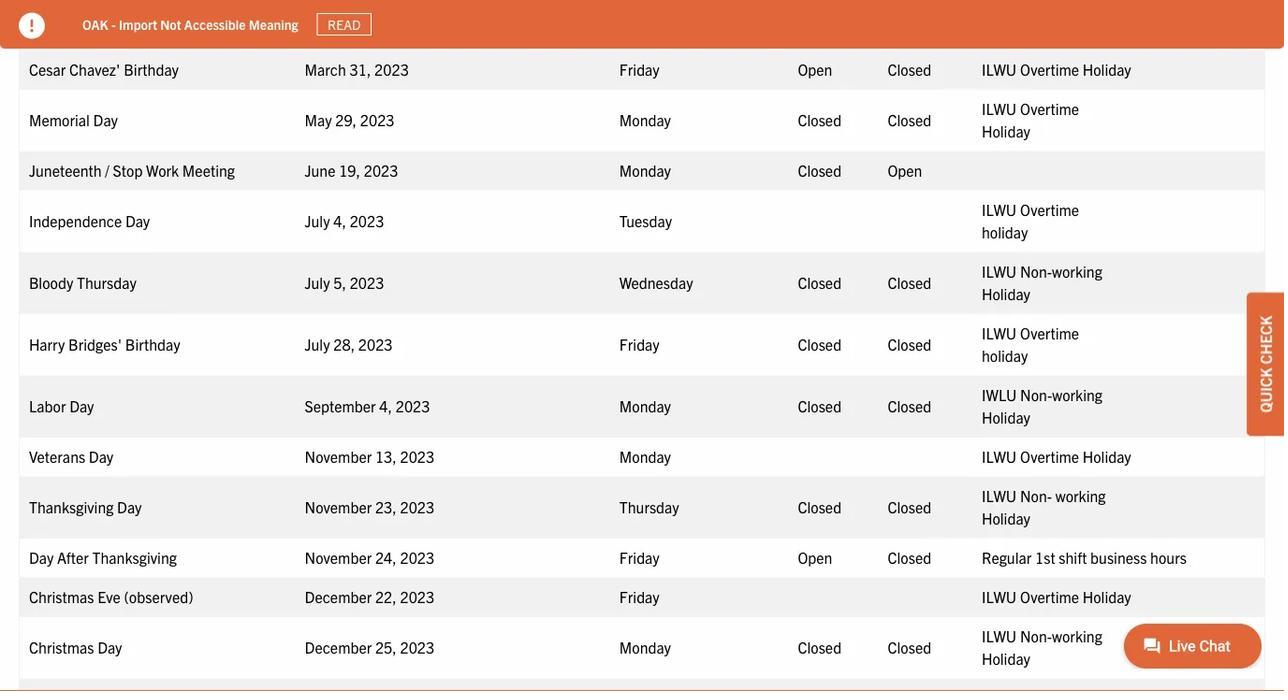 Task type: describe. For each thing, give the bounding box(es) containing it.
19,
[[339, 161, 361, 180]]

2 ilwu overtime holiday from the top
[[982, 99, 1080, 140]]

working for july 5, 2023
[[1053, 262, 1103, 281]]

3 ilwu from the top
[[982, 200, 1017, 219]]

1st
[[1036, 549, 1056, 567]]

working for november 23, 2023
[[1056, 487, 1106, 505]]

ilwu non- working holiday
[[982, 487, 1106, 528]]

import
[[119, 16, 157, 32]]

veterans
[[29, 447, 85, 466]]

0 vertical spatial thanksgiving
[[29, 498, 114, 517]]

22,
[[375, 588, 397, 607]]

monday for december 25, 2023
[[620, 638, 671, 657]]

veterans day
[[29, 447, 113, 466]]

memorial
[[29, 110, 90, 129]]

ilwu inside the ilwu overtime holiday
[[982, 99, 1017, 118]]

holiday inside iwlu non-working holiday
[[982, 408, 1031, 427]]

wednesday
[[620, 273, 693, 292]]

1 ilwu from the top
[[982, 60, 1017, 78]]

quick check
[[1257, 316, 1275, 413]]

monday for june 19, 2023
[[620, 161, 671, 180]]

november 24, 2023
[[305, 549, 435, 567]]

july for july 28, 2023
[[305, 335, 330, 354]]

regular 1st shift business hours
[[982, 549, 1187, 567]]

oak
[[82, 16, 108, 32]]

non- for december 25, 2023
[[1021, 627, 1053, 646]]

2023 for july 4, 2023
[[350, 211, 384, 230]]

day for thanksgiving day
[[117, 498, 142, 517]]

july for july 4, 2023
[[305, 211, 330, 230]]

solid image
[[19, 13, 45, 39]]

6 ilwu from the top
[[982, 447, 1017, 466]]

september 4, 2023
[[305, 397, 430, 416]]

2023 for june 19, 2023
[[364, 161, 398, 180]]

accessible
[[184, 16, 246, 32]]

hours
[[1151, 549, 1187, 567]]

23,
[[375, 498, 397, 517]]

1 ilwu overtime holiday from the top
[[982, 60, 1132, 78]]

2023 for november 13, 2023
[[400, 447, 435, 466]]

memorial day
[[29, 110, 121, 129]]

bloody thursday
[[29, 273, 137, 292]]

eve
[[98, 588, 121, 607]]

2023 for november 23, 2023
[[400, 498, 435, 517]]

regular
[[982, 549, 1032, 567]]

1 vertical spatial thursday
[[620, 498, 679, 517]]

july 4, 2023
[[305, 211, 384, 230]]

non- for september 4, 2023
[[1021, 386, 1053, 404]]

december for december 22, 2023
[[305, 588, 372, 607]]

6 overtime from the top
[[1021, 588, 1080, 607]]

day for labor day
[[69, 397, 94, 416]]

2 overtime from the top
[[1021, 99, 1080, 118]]

working for september 4, 2023
[[1053, 386, 1103, 404]]

holiday inside the ilwu overtime holiday
[[982, 122, 1031, 140]]

ilwu non-working holiday for wednesday
[[982, 262, 1103, 303]]

harry bridges' birthday
[[29, 335, 184, 354]]

read
[[328, 16, 361, 33]]

stop
[[113, 161, 143, 180]]

tuesday
[[620, 211, 672, 230]]

juneteenth
[[29, 161, 102, 180]]

march
[[305, 60, 346, 78]]

open for ilwu overtime holiday
[[798, 60, 833, 78]]

friday for july 28, 2023
[[620, 335, 660, 354]]

labor day
[[29, 397, 94, 416]]

november for november 24, 2023
[[305, 549, 372, 567]]

31,
[[350, 60, 371, 78]]

march 31, 2023
[[305, 60, 409, 78]]

non- for july 5, 2023
[[1021, 262, 1053, 281]]

work
[[146, 161, 179, 180]]

1 overtime from the top
[[1021, 60, 1080, 78]]

non- for november 23, 2023
[[1021, 487, 1053, 505]]

2023 for july 28, 2023
[[358, 335, 393, 354]]

iwlu
[[982, 386, 1017, 404]]

cesar
[[29, 60, 66, 78]]

1 vertical spatial thanksgiving
[[92, 549, 177, 567]]

february
[[305, 20, 363, 39]]

quick
[[1257, 368, 1275, 413]]

december for december 25, 2023
[[305, 638, 372, 657]]

not
[[160, 16, 181, 32]]

monday for may 29, 2023
[[620, 110, 671, 129]]

july 5, 2023
[[305, 273, 384, 292]]

independence day
[[29, 211, 154, 230]]

november 13, 2023
[[305, 447, 435, 466]]

20,
[[366, 20, 388, 39]]

24,
[[375, 549, 397, 567]]

labor
[[29, 397, 66, 416]]

iwlu non-working holiday
[[982, 386, 1103, 427]]

5,
[[334, 273, 346, 292]]

4 overtime from the top
[[1021, 324, 1080, 343]]

check
[[1257, 316, 1275, 365]]

oak - import not accessible meaning
[[82, 16, 298, 32]]

thanksgiving day
[[29, 498, 142, 517]]

5 ilwu from the top
[[982, 324, 1017, 343]]

independence
[[29, 211, 122, 230]]

day for christmas day
[[98, 638, 122, 657]]

monday for september 4, 2023
[[620, 397, 671, 416]]

quick check link
[[1247, 293, 1285, 437]]



Task type: vqa. For each thing, say whether or not it's contained in the screenshot.
top 16,
no



Task type: locate. For each thing, give the bounding box(es) containing it.
working for december 25, 2023
[[1053, 627, 1103, 646]]

2023 right the 20,
[[391, 20, 426, 39]]

open for regular 1st shift business hours
[[798, 549, 833, 567]]

1 vertical spatial december
[[305, 638, 372, 657]]

chavez'
[[69, 60, 120, 78]]

day right veterans on the left bottom of the page
[[89, 447, 113, 466]]

2023 right "29,"
[[360, 110, 395, 129]]

3 november from the top
[[305, 549, 372, 567]]

day
[[105, 20, 130, 39], [93, 110, 118, 129], [125, 211, 150, 230], [69, 397, 94, 416], [89, 447, 113, 466], [117, 498, 142, 517], [29, 549, 54, 567], [98, 638, 122, 657]]

9 ilwu from the top
[[982, 627, 1017, 646]]

july left 28,
[[305, 335, 330, 354]]

1 july from the top
[[305, 211, 330, 230]]

birthday down import
[[124, 60, 179, 78]]

thanksgiving down veterans day
[[29, 498, 114, 517]]

july for july 5, 2023
[[305, 273, 330, 292]]

holiday
[[1083, 60, 1132, 78], [982, 122, 1031, 140], [982, 284, 1031, 303], [982, 408, 1031, 427], [1083, 447, 1132, 466], [982, 509, 1031, 528], [1083, 588, 1132, 607], [982, 650, 1031, 668]]

june 19, 2023
[[305, 161, 398, 180]]

2023 right 25,
[[400, 638, 435, 657]]

2023 for march 31, 2023
[[375, 60, 409, 78]]

2023 right 19,
[[364, 161, 398, 180]]

2023 down june 19, 2023
[[350, 211, 384, 230]]

ilwu overtime holiday
[[982, 200, 1080, 241], [982, 324, 1080, 365]]

1 holiday from the top
[[982, 223, 1028, 241]]

day for veterans day
[[89, 447, 113, 466]]

non- inside iwlu non-working holiday
[[1021, 386, 1053, 404]]

0 vertical spatial november
[[305, 447, 372, 466]]

2 monday from the top
[[620, 161, 671, 180]]

5 monday from the top
[[620, 638, 671, 657]]

open
[[798, 60, 833, 78], [888, 161, 923, 180], [798, 549, 833, 567]]

september
[[305, 397, 376, 416]]

4 friday from the top
[[620, 588, 660, 607]]

christmas for christmas day
[[29, 638, 94, 657]]

2 ilwu non-working holiday from the top
[[982, 627, 1103, 668]]

3 friday from the top
[[620, 549, 660, 567]]

0 vertical spatial ilwu overtime holiday
[[982, 200, 1080, 241]]

4, for july
[[334, 211, 346, 230]]

ilwu
[[982, 60, 1017, 78], [982, 99, 1017, 118], [982, 200, 1017, 219], [982, 262, 1017, 281], [982, 324, 1017, 343], [982, 447, 1017, 466], [982, 487, 1017, 505], [982, 588, 1017, 607], [982, 627, 1017, 646]]

2023 for september 4, 2023
[[396, 397, 430, 416]]

2023 for july 5, 2023
[[350, 273, 384, 292]]

1 vertical spatial birthday
[[125, 335, 180, 354]]

day after thanksgiving
[[29, 549, 177, 567]]

day up cesar chavez' birthday
[[105, 20, 130, 39]]

3 overtime from the top
[[1021, 200, 1080, 219]]

shift
[[1059, 549, 1088, 567]]

ilwu non-working holiday
[[982, 262, 1103, 303], [982, 627, 1103, 668]]

working inside iwlu non-working holiday
[[1053, 386, 1103, 404]]

0 vertical spatial open
[[798, 60, 833, 78]]

2 vertical spatial july
[[305, 335, 330, 354]]

7 ilwu from the top
[[982, 487, 1017, 505]]

day for president's day
[[105, 20, 130, 39]]

0 vertical spatial thursday
[[77, 273, 137, 292]]

25,
[[375, 638, 397, 657]]

holiday inside ilwu non- working holiday
[[982, 509, 1031, 528]]

1 vertical spatial open
[[888, 161, 923, 180]]

may 29, 2023
[[305, 110, 395, 129]]

bridges'
[[68, 335, 122, 354]]

july 28, 2023
[[305, 335, 393, 354]]

13,
[[375, 447, 397, 466]]

november left 24,
[[305, 549, 372, 567]]

1 vertical spatial ilwu non-working holiday
[[982, 627, 1103, 668]]

2023
[[391, 20, 426, 39], [375, 60, 409, 78], [360, 110, 395, 129], [364, 161, 398, 180], [350, 211, 384, 230], [350, 273, 384, 292], [358, 335, 393, 354], [396, 397, 430, 416], [400, 447, 435, 466], [400, 498, 435, 517], [400, 549, 435, 567], [400, 588, 435, 607], [400, 638, 435, 657]]

3 july from the top
[[305, 335, 330, 354]]

november
[[305, 447, 372, 466], [305, 498, 372, 517], [305, 549, 372, 567]]

non-
[[1021, 262, 1053, 281], [1021, 386, 1053, 404], [1021, 487, 1053, 505], [1021, 627, 1053, 646]]

1 vertical spatial 4,
[[380, 397, 392, 416]]

1 vertical spatial ilwu overtime holiday
[[982, 324, 1080, 365]]

ilwu non-working holiday for monday
[[982, 627, 1103, 668]]

november 23, 2023
[[305, 498, 435, 517]]

friday for march 31, 2023
[[620, 60, 660, 78]]

read link
[[317, 13, 372, 36]]

day down juneteenth / stop work meeting
[[125, 211, 150, 230]]

1 ilwu overtime holiday from the top
[[982, 200, 1080, 241]]

2 november from the top
[[305, 498, 372, 517]]

monday
[[620, 110, 671, 129], [620, 161, 671, 180], [620, 397, 671, 416], [620, 447, 671, 466], [620, 638, 671, 657]]

1 vertical spatial july
[[305, 273, 330, 292]]

2023 for november 24, 2023
[[400, 549, 435, 567]]

2023 for december 22, 2023
[[400, 588, 435, 607]]

day left after
[[29, 549, 54, 567]]

november for november 13, 2023
[[305, 447, 372, 466]]

2023 right 5,
[[350, 273, 384, 292]]

2023 right 22,
[[400, 588, 435, 607]]

5 overtime from the top
[[1021, 447, 1080, 466]]

december 22, 2023
[[305, 588, 435, 607]]

christmas for christmas eve (observed)
[[29, 588, 94, 607]]

november for november 23, 2023
[[305, 498, 372, 517]]

8 ilwu from the top
[[982, 588, 1017, 607]]

christmas down christmas eve (observed)
[[29, 638, 94, 657]]

2023 right 13,
[[400, 447, 435, 466]]

ilwu inside ilwu non- working holiday
[[982, 487, 1017, 505]]

2 vertical spatial november
[[305, 549, 372, 567]]

-
[[111, 16, 116, 32]]

1 vertical spatial christmas
[[29, 638, 94, 657]]

non- inside ilwu non- working holiday
[[1021, 487, 1053, 505]]

november left 13,
[[305, 447, 372, 466]]

cesar chavez' birthday
[[29, 60, 179, 78]]

thanksgiving up christmas eve (observed)
[[92, 549, 177, 567]]

meeting
[[182, 161, 235, 180]]

bloody
[[29, 273, 73, 292]]

harry
[[29, 335, 65, 354]]

day right labor
[[69, 397, 94, 416]]

thursday
[[77, 273, 137, 292], [620, 498, 679, 517]]

day right memorial
[[93, 110, 118, 129]]

christmas eve (observed)
[[29, 588, 193, 607]]

birthday for harry bridges' birthday
[[125, 335, 180, 354]]

0 vertical spatial ilwu non-working holiday
[[982, 262, 1103, 303]]

thanksgiving
[[29, 498, 114, 517], [92, 549, 177, 567]]

working inside ilwu non- working holiday
[[1056, 487, 1106, 505]]

friday
[[620, 60, 660, 78], [620, 335, 660, 354], [620, 549, 660, 567], [620, 588, 660, 607]]

birthday for cesar chavez' birthday
[[124, 60, 179, 78]]

1 vertical spatial holiday
[[982, 346, 1028, 365]]

2023 right 24,
[[400, 549, 435, 567]]

meaning
[[249, 16, 298, 32]]

0 horizontal spatial thursday
[[77, 273, 137, 292]]

1 horizontal spatial thursday
[[620, 498, 679, 517]]

3 ilwu overtime holiday from the top
[[982, 447, 1135, 466]]

overtime
[[1021, 60, 1080, 78], [1021, 99, 1080, 118], [1021, 200, 1080, 219], [1021, 324, 1080, 343], [1021, 447, 1080, 466], [1021, 588, 1080, 607]]

2023 right 28,
[[358, 335, 393, 354]]

monday for november 13, 2023
[[620, 447, 671, 466]]

juneteenth / stop work meeting
[[29, 161, 235, 180]]

4 ilwu from the top
[[982, 262, 1017, 281]]

(observed)
[[124, 588, 193, 607]]

december left 22,
[[305, 588, 372, 607]]

1 vertical spatial november
[[305, 498, 372, 517]]

1 ilwu non-working holiday from the top
[[982, 262, 1103, 303]]

2023 up 13,
[[396, 397, 430, 416]]

0 vertical spatial christmas
[[29, 588, 94, 607]]

4, down 19,
[[334, 211, 346, 230]]

1 november from the top
[[305, 447, 372, 466]]

2 holiday from the top
[[982, 346, 1028, 365]]

4 ilwu overtime holiday from the top
[[982, 588, 1135, 607]]

november left 23,
[[305, 498, 372, 517]]

after
[[57, 549, 89, 567]]

4,
[[334, 211, 346, 230], [380, 397, 392, 416]]

birthday
[[124, 60, 179, 78], [125, 335, 180, 354]]

business
[[1091, 549, 1147, 567]]

2 december from the top
[[305, 638, 372, 657]]

0 vertical spatial december
[[305, 588, 372, 607]]

birthday right bridges'
[[125, 335, 180, 354]]

closed
[[888, 60, 932, 78], [798, 110, 842, 129], [888, 110, 932, 129], [798, 161, 842, 180], [798, 273, 842, 292], [888, 273, 932, 292], [798, 335, 842, 354], [888, 335, 932, 354], [798, 397, 842, 416], [888, 397, 932, 416], [798, 498, 842, 517], [888, 498, 932, 517], [888, 549, 932, 567], [798, 638, 842, 657], [888, 638, 932, 657]]

2023 for february 20, 2023
[[391, 20, 426, 39]]

ilwu overtime holiday
[[982, 60, 1132, 78], [982, 99, 1080, 140], [982, 447, 1135, 466], [982, 588, 1135, 607]]

2 christmas from the top
[[29, 638, 94, 657]]

friday for november 24, 2023
[[620, 549, 660, 567]]

28,
[[334, 335, 355, 354]]

july left 5,
[[305, 273, 330, 292]]

december
[[305, 588, 372, 607], [305, 638, 372, 657]]

june
[[305, 161, 336, 180]]

1 christmas from the top
[[29, 588, 94, 607]]

29,
[[335, 110, 357, 129]]

christmas down after
[[29, 588, 94, 607]]

4 monday from the top
[[620, 447, 671, 466]]

3 monday from the top
[[620, 397, 671, 416]]

christmas
[[29, 588, 94, 607], [29, 638, 94, 657]]

2 ilwu overtime holiday from the top
[[982, 324, 1080, 365]]

0 horizontal spatial 4,
[[334, 211, 346, 230]]

day down eve
[[98, 638, 122, 657]]

0 vertical spatial july
[[305, 211, 330, 230]]

2023 right 23,
[[400, 498, 435, 517]]

1 horizontal spatial 4,
[[380, 397, 392, 416]]

/
[[105, 161, 109, 180]]

december left 25,
[[305, 638, 372, 657]]

2023 for may 29, 2023
[[360, 110, 395, 129]]

february 20, 2023
[[305, 20, 426, 39]]

july down june
[[305, 211, 330, 230]]

2 ilwu from the top
[[982, 99, 1017, 118]]

president's
[[29, 20, 102, 39]]

may
[[305, 110, 332, 129]]

day for memorial day
[[93, 110, 118, 129]]

holiday
[[982, 223, 1028, 241], [982, 346, 1028, 365]]

friday for december 22, 2023
[[620, 588, 660, 607]]

july
[[305, 211, 330, 230], [305, 273, 330, 292], [305, 335, 330, 354]]

president's day
[[29, 20, 133, 39]]

2 friday from the top
[[620, 335, 660, 354]]

december 25, 2023
[[305, 638, 435, 657]]

2023 for december 25, 2023
[[400, 638, 435, 657]]

4, for september
[[380, 397, 392, 416]]

2 vertical spatial open
[[798, 549, 833, 567]]

1 december from the top
[[305, 588, 372, 607]]

1 friday from the top
[[620, 60, 660, 78]]

0 vertical spatial holiday
[[982, 223, 1028, 241]]

0 vertical spatial birthday
[[124, 60, 179, 78]]

day up day after thanksgiving
[[117, 498, 142, 517]]

day for independence day
[[125, 211, 150, 230]]

1 monday from the top
[[620, 110, 671, 129]]

2023 right 31,
[[375, 60, 409, 78]]

christmas day
[[29, 638, 122, 657]]

4, right september
[[380, 397, 392, 416]]

2 july from the top
[[305, 273, 330, 292]]

0 vertical spatial 4,
[[334, 211, 346, 230]]



